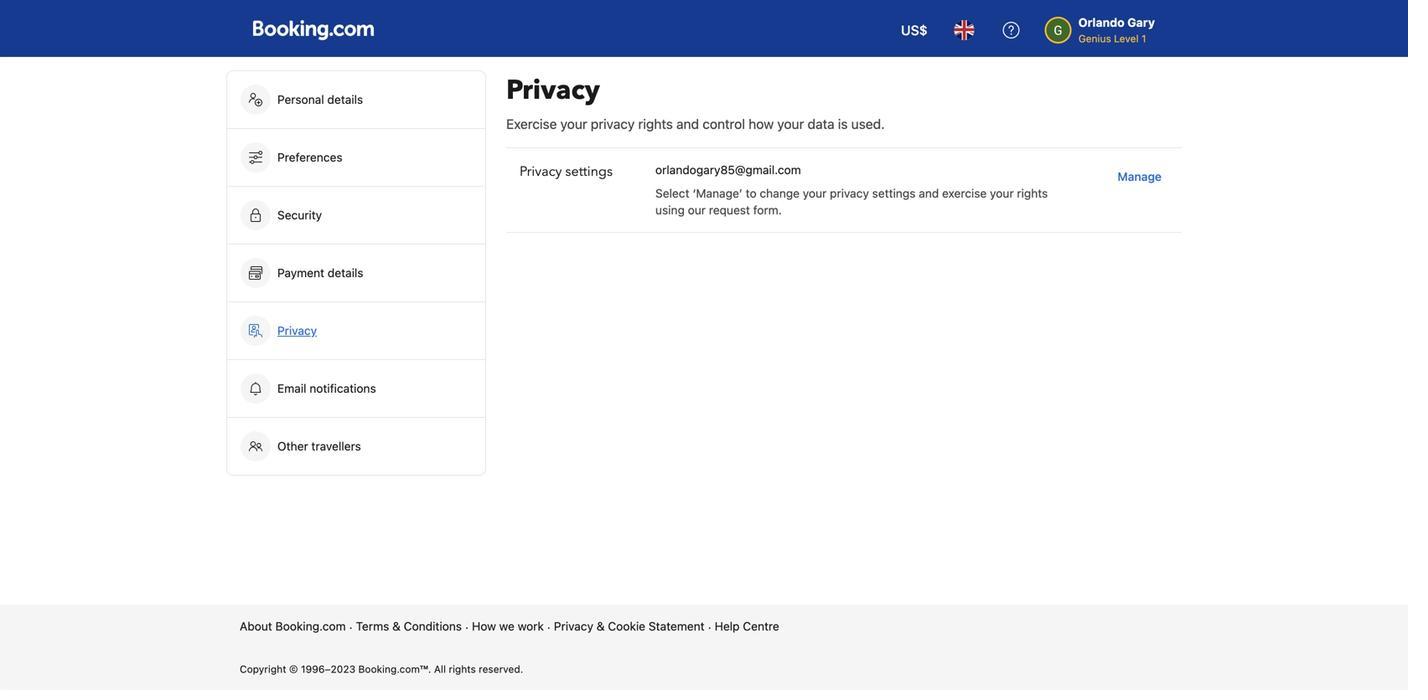 Task type: describe. For each thing, give the bounding box(es) containing it.
exercise
[[942, 186, 987, 200]]

terms
[[356, 620, 389, 634]]

about booking.com
[[240, 620, 346, 634]]

genius
[[1078, 33, 1111, 44]]

request
[[709, 203, 750, 217]]

1
[[1141, 33, 1146, 44]]

rights inside select 'manage' to change your privacy settings and exercise your rights using our request form.
[[1017, 186, 1048, 200]]

conditions
[[404, 620, 462, 634]]

preferences
[[277, 150, 342, 164]]

about booking.com link
[[240, 619, 346, 635]]

all
[[434, 664, 446, 676]]

travellers
[[311, 440, 361, 453]]

& for terms
[[392, 620, 401, 634]]

our
[[688, 203, 706, 217]]

help centre link
[[715, 619, 779, 635]]

orlandogary85@gmail.com
[[655, 163, 801, 177]]

preferences link
[[227, 129, 485, 186]]

us$ button
[[891, 10, 938, 50]]

terms & conditions link
[[356, 619, 462, 635]]

gary
[[1127, 16, 1155, 29]]

control
[[703, 116, 745, 132]]

orlando
[[1078, 16, 1125, 29]]

we
[[499, 620, 515, 634]]

about
[[240, 620, 272, 634]]

privacy & cookie statement
[[554, 620, 705, 634]]

and inside select 'manage' to change your privacy settings and exercise your rights using our request form.
[[919, 186, 939, 200]]

manage
[[1118, 170, 1162, 184]]

how we work
[[472, 620, 544, 634]]

how
[[749, 116, 774, 132]]

privacy for privacy & cookie statement
[[554, 620, 593, 634]]

other travellers
[[277, 440, 361, 453]]

and inside privacy exercise your privacy rights and control how your data is used.
[[676, 116, 699, 132]]

select
[[655, 186, 689, 200]]

email
[[277, 382, 306, 396]]

help centre
[[715, 620, 779, 634]]

& for privacy
[[597, 620, 605, 634]]

using
[[655, 203, 685, 217]]

manage link
[[1111, 162, 1168, 192]]

cookie
[[608, 620, 645, 634]]

level
[[1114, 33, 1139, 44]]

email notifications link
[[227, 360, 485, 417]]

privacy & cookie statement link
[[554, 619, 705, 635]]

payment details link
[[227, 245, 485, 302]]



Task type: locate. For each thing, give the bounding box(es) containing it.
0 horizontal spatial rights
[[449, 664, 476, 676]]

your right change in the right of the page
[[803, 186, 827, 200]]

& left cookie
[[597, 620, 605, 634]]

settings inside select 'manage' to change your privacy settings and exercise your rights using our request form.
[[872, 186, 916, 200]]

1 details from the top
[[327, 93, 363, 106]]

your
[[560, 116, 587, 132], [777, 116, 804, 132], [803, 186, 827, 200], [990, 186, 1014, 200]]

privacy settings
[[520, 163, 613, 181]]

email notifications
[[277, 382, 376, 396]]

your right exercise on the left top of page
[[560, 116, 587, 132]]

rights left control
[[638, 116, 673, 132]]

privacy inside select 'manage' to change your privacy settings and exercise your rights using our request form.
[[830, 186, 869, 200]]

change
[[760, 186, 800, 200]]

1 vertical spatial rights
[[1017, 186, 1048, 200]]

help
[[715, 620, 740, 634]]

select 'manage' to change your privacy settings and exercise your rights using our request form.
[[655, 186, 1048, 217]]

privacy down is
[[830, 186, 869, 200]]

other
[[277, 440, 308, 453]]

0 horizontal spatial privacy
[[591, 116, 635, 132]]

us$
[[901, 22, 928, 38]]

settings
[[565, 163, 613, 181], [872, 186, 916, 200]]

1 vertical spatial privacy
[[830, 186, 869, 200]]

work
[[518, 620, 544, 634]]

other travellers link
[[227, 418, 485, 475]]

1 horizontal spatial settings
[[872, 186, 916, 200]]

how we work link
[[472, 619, 544, 635]]

1 vertical spatial and
[[919, 186, 939, 200]]

2 horizontal spatial rights
[[1017, 186, 1048, 200]]

centre
[[743, 620, 779, 634]]

details for personal details
[[327, 93, 363, 106]]

0 vertical spatial and
[[676, 116, 699, 132]]

security link
[[227, 187, 485, 244]]

orlando gary genius level 1
[[1078, 16, 1155, 44]]

details
[[327, 93, 363, 106], [328, 266, 363, 280]]

& inside 'link'
[[597, 620, 605, 634]]

0 vertical spatial details
[[327, 93, 363, 106]]

privacy for privacy exercise your privacy rights and control how your data is used.
[[506, 72, 600, 109]]

1 horizontal spatial privacy
[[830, 186, 869, 200]]

is
[[838, 116, 848, 132]]

privacy right work at the left of page
[[554, 620, 593, 634]]

©
[[289, 664, 298, 676]]

privacy exercise your privacy rights and control how your data is used.
[[506, 72, 885, 132]]

&
[[392, 620, 401, 634], [597, 620, 605, 634]]

1 vertical spatial settings
[[872, 186, 916, 200]]

your right exercise
[[990, 186, 1014, 200]]

personal
[[277, 93, 324, 106]]

details for payment details
[[328, 266, 363, 280]]

privacy
[[591, 116, 635, 132], [830, 186, 869, 200]]

privacy up privacy settings
[[591, 116, 635, 132]]

personal details link
[[227, 71, 485, 128]]

0 vertical spatial privacy
[[591, 116, 635, 132]]

1 horizontal spatial and
[[919, 186, 939, 200]]

privacy for privacy settings
[[520, 163, 562, 181]]

rights right exercise
[[1017, 186, 1048, 200]]

privacy inside privacy exercise your privacy rights and control how your data is used.
[[591, 116, 635, 132]]

rights inside privacy exercise your privacy rights and control how your data is used.
[[638, 116, 673, 132]]

used.
[[851, 116, 885, 132]]

0 horizontal spatial and
[[676, 116, 699, 132]]

privacy inside 'link'
[[554, 620, 593, 634]]

1 horizontal spatial rights
[[638, 116, 673, 132]]

data
[[808, 116, 834, 132]]

2 & from the left
[[597, 620, 605, 634]]

notifications
[[309, 382, 376, 396]]

2 vertical spatial rights
[[449, 664, 476, 676]]

1 vertical spatial details
[[328, 266, 363, 280]]

personal details
[[277, 93, 363, 106]]

'manage'
[[693, 186, 742, 200]]

0 vertical spatial rights
[[638, 116, 673, 132]]

0 horizontal spatial settings
[[565, 163, 613, 181]]

payment
[[277, 266, 324, 280]]

exercise
[[506, 116, 557, 132]]

0 vertical spatial settings
[[565, 163, 613, 181]]

privacy down the payment
[[277, 324, 317, 338]]

privacy down exercise on the left top of page
[[520, 163, 562, 181]]

reserved.
[[479, 664, 523, 676]]

booking.com™.
[[358, 664, 431, 676]]

your right how
[[777, 116, 804, 132]]

rights right all
[[449, 664, 476, 676]]

copyright © 1996–2023 booking.com™. all rights reserved.
[[240, 664, 523, 676]]

1996–2023
[[301, 664, 355, 676]]

privacy inside privacy exercise your privacy rights and control how your data is used.
[[506, 72, 600, 109]]

to
[[746, 186, 757, 200]]

privacy link
[[227, 303, 485, 360]]

rights
[[638, 116, 673, 132], [1017, 186, 1048, 200], [449, 664, 476, 676]]

and left exercise
[[919, 186, 939, 200]]

booking.com
[[275, 620, 346, 634]]

1 & from the left
[[392, 620, 401, 634]]

terms & conditions
[[356, 620, 462, 634]]

details right the payment
[[328, 266, 363, 280]]

how
[[472, 620, 496, 634]]

2 details from the top
[[328, 266, 363, 280]]

and
[[676, 116, 699, 132], [919, 186, 939, 200]]

& right "terms"
[[392, 620, 401, 634]]

statement
[[649, 620, 705, 634]]

privacy for privacy
[[277, 324, 317, 338]]

1 horizontal spatial &
[[597, 620, 605, 634]]

details right personal
[[327, 93, 363, 106]]

privacy up exercise on the left top of page
[[506, 72, 600, 109]]

payment details
[[277, 266, 367, 280]]

0 horizontal spatial &
[[392, 620, 401, 634]]

copyright
[[240, 664, 286, 676]]

privacy
[[506, 72, 600, 109], [520, 163, 562, 181], [277, 324, 317, 338], [554, 620, 593, 634]]

security
[[277, 208, 322, 222]]

and left control
[[676, 116, 699, 132]]

form.
[[753, 203, 782, 217]]



Task type: vqa. For each thing, say whether or not it's contained in the screenshot.
'Cookie'
yes



